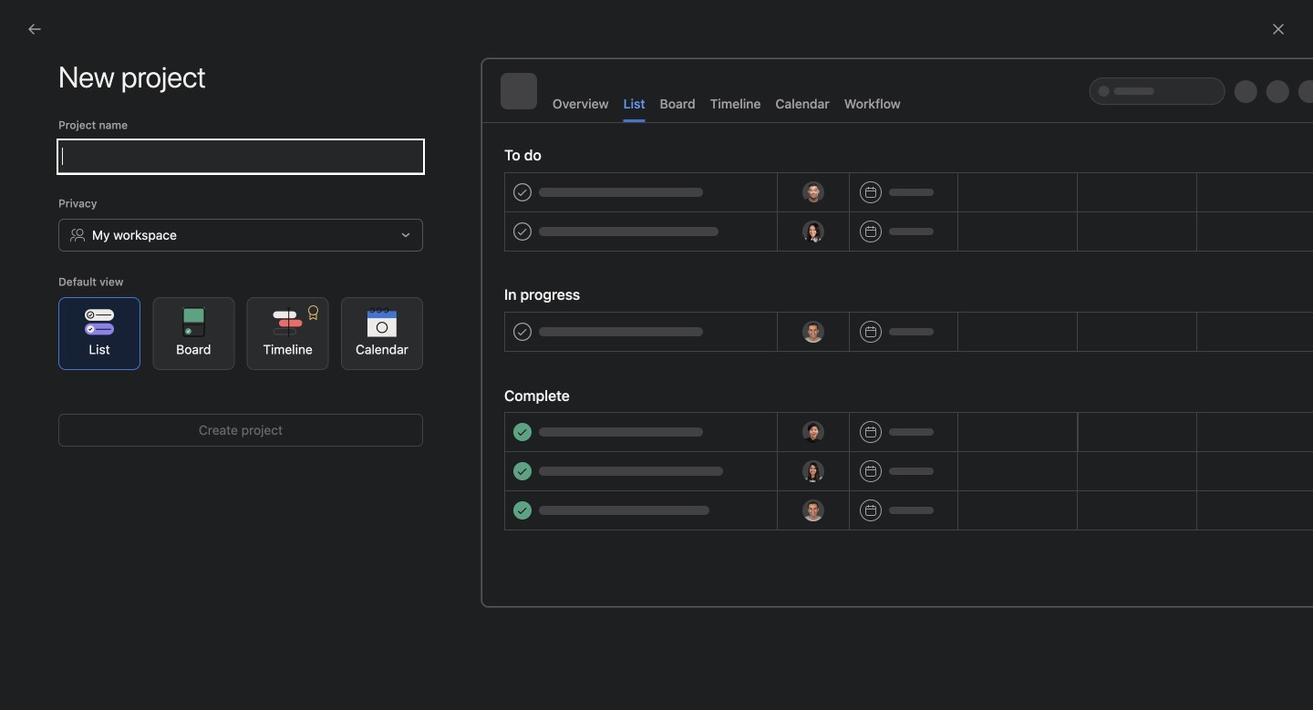 Task type: describe. For each thing, give the bounding box(es) containing it.
projects element
[[0, 356, 219, 450]]

global element
[[0, 45, 219, 154]]

insights element
[[0, 166, 219, 290]]

go back image
[[27, 22, 42, 36]]

starred element
[[0, 290, 219, 356]]

this is a preview of your project image
[[481, 58, 1313, 607]]

add profile photo image
[[271, 272, 315, 316]]



Task type: locate. For each thing, give the bounding box(es) containing it.
Mark complete checkbox
[[267, 421, 289, 443]]

list item
[[796, 316, 1029, 371], [249, 383, 759, 415], [249, 415, 759, 448]]

rocket image
[[1047, 332, 1069, 354]]

line_and_symbols image
[[814, 398, 836, 420]]

close image
[[1271, 22, 1286, 36]]

None text field
[[58, 140, 423, 173]]

mark complete image
[[267, 421, 289, 443]]

hide sidebar image
[[24, 15, 38, 29]]



Task type: vqa. For each thing, say whether or not it's contained in the screenshot.
rocket image
yes



